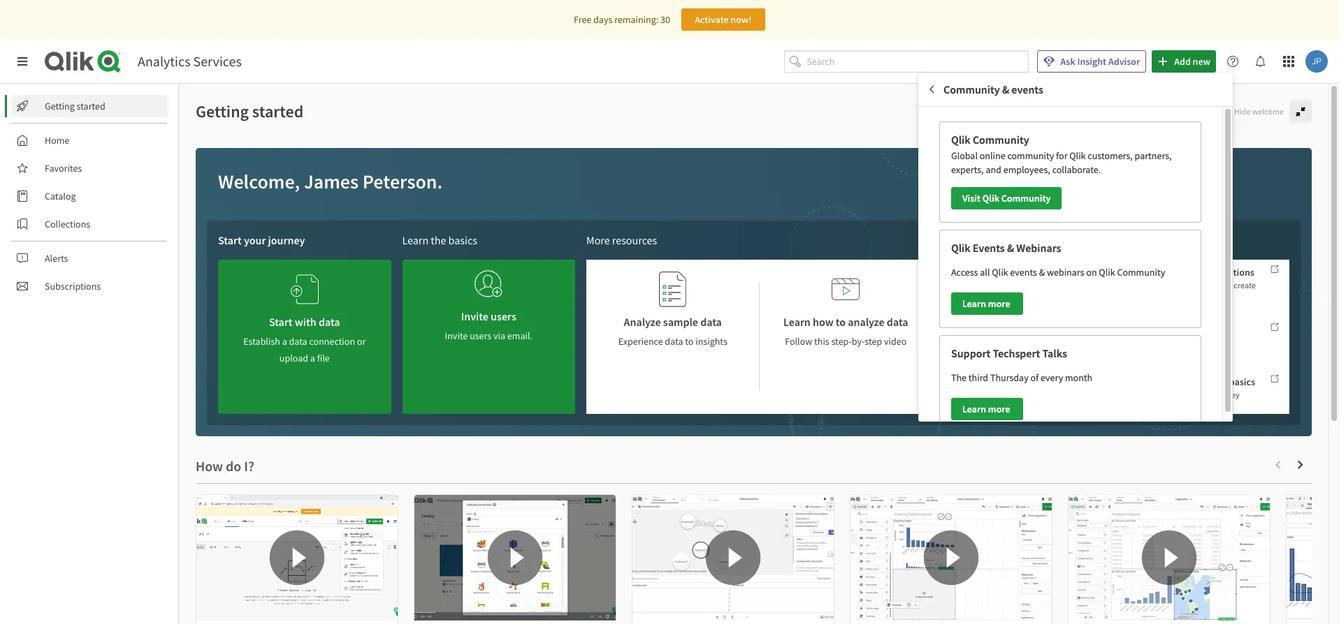 Task type: vqa. For each thing, say whether or not it's contained in the screenshot.
top templates
no



Task type: locate. For each thing, give the bounding box(es) containing it.
1 horizontal spatial a
[[310, 352, 315, 365]]

the third thursday of every month
[[951, 372, 1093, 385]]

1 horizontal spatial on
[[1157, 338, 1167, 349]]

invite down invite users image
[[461, 310, 489, 324]]

the down peterson. on the left
[[431, 233, 446, 247]]

hide welcome
[[1235, 106, 1284, 117]]

start down welcome,
[[218, 233, 242, 247]]

getting down the services
[[196, 101, 249, 122]]

start up establish
[[269, 315, 293, 329]]

1 horizontal spatial how
[[1207, 280, 1223, 291]]

ask insight advisor button
[[1038, 50, 1147, 73]]

start with data image
[[291, 271, 319, 308]]

Search text field
[[807, 50, 1029, 73]]

webinars
[[1047, 266, 1085, 279]]

to down visualizations
[[1225, 280, 1232, 291]]

1 horizontal spatial start
[[269, 315, 293, 329]]

more for techspert
[[988, 403, 1010, 416]]

learn more down third
[[963, 403, 1012, 416]]

1 horizontal spatial basics
[[1229, 376, 1255, 388]]

getting started
[[45, 100, 105, 113], [196, 101, 304, 122]]

0 vertical spatial a
[[282, 336, 287, 348]]

data up connection
[[319, 315, 340, 329]]

1 horizontal spatial getting
[[196, 101, 249, 122]]

& right "events"
[[1007, 241, 1014, 255]]

a left the file
[[310, 352, 315, 365]]

journey up "start with data" image on the top of the page
[[268, 233, 305, 247]]

resources
[[612, 233, 657, 247]]

2 vertical spatial &
[[1039, 266, 1045, 279]]

1 horizontal spatial to
[[836, 315, 846, 329]]

0 horizontal spatial basics
[[449, 233, 477, 247]]

getting started down the services
[[196, 101, 304, 122]]

file
[[317, 352, 330, 365]]

started
[[77, 100, 105, 113], [252, 101, 304, 122], [1144, 266, 1174, 279]]

thursday
[[990, 372, 1029, 385]]

basics up invite users image
[[449, 233, 477, 247]]

subscriptions link
[[11, 275, 168, 298]]

invite users image
[[475, 266, 503, 303]]

visit qlik community
[[963, 192, 1051, 205]]

close sidebar menu image
[[17, 56, 28, 67]]

the left go
[[1168, 338, 1180, 349]]

group
[[919, 73, 1233, 438]]

analyze inside analyze sample data experience data to insights
[[624, 315, 661, 329]]

can
[[1047, 336, 1062, 348]]

james peterson image
[[1306, 50, 1328, 73]]

more up explore
[[988, 298, 1010, 310]]

insights
[[696, 336, 728, 348]]

1 horizontal spatial and
[[1192, 280, 1206, 291]]

0 vertical spatial &
[[1002, 82, 1010, 96]]

1 vertical spatial learn more button
[[951, 398, 1024, 421]]

0 horizontal spatial on
[[1087, 266, 1097, 279]]

do
[[1064, 336, 1075, 348]]

qlik right the what
[[1003, 336, 1019, 348]]

catalog link
[[11, 185, 168, 208]]

learn more button down all
[[951, 293, 1024, 315]]

how up this
[[813, 315, 834, 329]]

basics inside onboarding beyond the basics continue your learning journey
[[1229, 376, 1255, 388]]

qlik up access
[[951, 241, 971, 255]]

and down online
[[986, 164, 1002, 176]]

2 learn more button from the top
[[951, 398, 1024, 421]]

0 horizontal spatial getting started
[[45, 100, 105, 113]]

home link
[[11, 129, 168, 152]]

step
[[865, 336, 882, 348]]

to
[[1225, 280, 1232, 291], [836, 315, 846, 329], [685, 336, 694, 348]]

2 learn more from the top
[[963, 403, 1012, 416]]

to inside learn how to analyze data follow this step-by-step video
[[836, 315, 846, 329]]

support techspert talks
[[951, 347, 1067, 361]]

month
[[1065, 372, 1093, 385]]

0 horizontal spatial how
[[813, 315, 834, 329]]

1 vertical spatial basics
[[1229, 376, 1255, 388]]

0 vertical spatial how
[[1207, 280, 1223, 291]]

visualizations
[[1197, 266, 1255, 279]]

1 horizontal spatial getting started
[[196, 101, 304, 122]]

qlik right "visit"
[[983, 192, 1000, 205]]

1 vertical spatial with
[[295, 315, 316, 329]]

getting started inside navigation pane element
[[45, 100, 105, 113]]

experience
[[1176, 324, 1222, 337]]

this
[[814, 336, 830, 348]]

global
[[951, 150, 978, 162]]

welcome, james peterson. main content
[[179, 84, 1339, 625]]

how do i define data associations? image
[[633, 496, 834, 621]]

0 vertical spatial and
[[986, 164, 1002, 176]]

0 horizontal spatial getting
[[45, 100, 75, 113]]

learn more button
[[951, 293, 1024, 315], [951, 398, 1024, 421]]

1 learn more button from the top
[[951, 293, 1024, 315]]

the
[[951, 372, 967, 385]]

more for events
[[988, 298, 1010, 310]]

how down visualizations
[[1207, 280, 1223, 291]]

invite left via
[[445, 330, 468, 343]]

0 horizontal spatial to
[[685, 336, 694, 348]]

1 vertical spatial analyze
[[1128, 338, 1156, 349]]

webinars
[[1017, 241, 1061, 255]]

basics right beyond
[[1229, 376, 1255, 388]]

& up online
[[1002, 82, 1010, 96]]

activate now!
[[695, 13, 752, 26]]

to down sample
[[685, 336, 694, 348]]

analytics services
[[138, 52, 242, 70]]

1 horizontal spatial journey
[[1212, 390, 1240, 400]]

analyze sample data image
[[659, 271, 687, 308]]

0 horizontal spatial and
[[986, 164, 1002, 176]]

data up upload
[[289, 336, 307, 348]]

now!
[[731, 13, 752, 26]]

1 vertical spatial how
[[813, 315, 834, 329]]

the inside mobile app experience analyze on the go
[[1168, 338, 1180, 349]]

0 vertical spatial analyze
[[624, 315, 661, 329]]

access
[[951, 266, 978, 279]]

users left via
[[470, 330, 492, 343]]

more
[[586, 233, 610, 247]]

0 vertical spatial your
[[244, 233, 266, 247]]

learn up follow
[[784, 315, 811, 329]]

how do i use the chart suggestions toggle? image
[[1069, 496, 1270, 621]]

getting up home
[[45, 100, 75, 113]]

0 vertical spatial invite
[[461, 310, 489, 324]]

apps
[[1173, 280, 1190, 291]]

go
[[1182, 338, 1191, 349]]

1 vertical spatial start
[[269, 315, 293, 329]]

start inside start with data establish a data connection or upload a file
[[269, 315, 293, 329]]

on down app
[[1157, 338, 1167, 349]]

how do i create a visualization? image
[[851, 496, 1052, 621]]

qlik events & webinars
[[951, 241, 1061, 255]]

community inside qlik community global online community for qlik customers, partners, experts, and employees, collaborate.
[[973, 133, 1029, 147]]

0 horizontal spatial a
[[282, 336, 287, 348]]

1 learn more from the top
[[963, 298, 1012, 310]]

2 horizontal spatial to
[[1225, 280, 1232, 291]]

getting inside getting started link
[[45, 100, 75, 113]]

on
[[1087, 266, 1097, 279], [1157, 338, 1167, 349]]

0 vertical spatial learn more button
[[951, 293, 1024, 315]]

how do i interact with visualizations? image
[[1287, 496, 1339, 621]]

community down employees,
[[1002, 192, 1051, 205]]

qlik inside "button"
[[983, 192, 1000, 205]]

journey right learning
[[1212, 390, 1240, 400]]

peterson.
[[363, 169, 443, 194]]

getting started inside welcome, james peterson. main content
[[196, 101, 304, 122]]

learn more button down third
[[951, 398, 1024, 421]]

explore
[[977, 315, 1013, 329]]

analyze up experience
[[624, 315, 661, 329]]

favorites
[[45, 162, 82, 175]]

0 horizontal spatial analyze
[[624, 315, 661, 329]]

services
[[193, 52, 242, 70]]

learn
[[402, 233, 429, 247], [1128, 280, 1148, 291], [963, 298, 986, 310], [784, 315, 811, 329], [963, 403, 986, 416]]

the up sense in the right of the page
[[1015, 315, 1031, 329]]

visit
[[963, 192, 981, 205]]

community & events
[[944, 82, 1044, 96]]

1 vertical spatial a
[[310, 352, 315, 365]]

0 vertical spatial journey
[[268, 233, 305, 247]]

the
[[431, 233, 446, 247], [1015, 315, 1031, 329], [1168, 338, 1180, 349], [1214, 376, 1227, 388]]

data up insights
[[701, 315, 722, 329]]

community inside visit qlik community "button"
[[1002, 192, 1051, 205]]

data up video
[[887, 315, 908, 329]]

1 vertical spatial your
[[1163, 390, 1179, 400]]

with up apps on the right top
[[1176, 266, 1195, 279]]

1 vertical spatial more
[[988, 403, 1010, 416]]

qlik
[[951, 133, 971, 147], [1070, 150, 1086, 162], [983, 192, 1000, 205], [951, 241, 971, 255], [992, 266, 1008, 279], [1099, 266, 1115, 279], [1003, 336, 1019, 348]]

0 vertical spatial more
[[988, 298, 1010, 310]]

for
[[1056, 150, 1068, 162]]

learn down get
[[1128, 280, 1148, 291]]

1 horizontal spatial analyze
[[1128, 338, 1156, 349]]

users up via
[[491, 310, 516, 324]]

2 horizontal spatial started
[[1144, 266, 1174, 279]]

learn how to analyze data image
[[832, 271, 860, 308]]

&
[[1002, 82, 1010, 96], [1007, 241, 1014, 255], [1039, 266, 1045, 279]]

1 horizontal spatial with
[[1176, 266, 1195, 279]]

2 vertical spatial to
[[685, 336, 694, 348]]

1 vertical spatial journey
[[1212, 390, 1240, 400]]

0 vertical spatial start
[[218, 233, 242, 247]]

1 vertical spatial on
[[1157, 338, 1167, 349]]

employees,
[[1004, 164, 1051, 176]]

more down "thursday"
[[988, 403, 1010, 416]]

basics
[[449, 233, 477, 247], [1229, 376, 1255, 388]]

learn more up explore
[[963, 298, 1012, 310]]

users
[[491, 310, 516, 324], [470, 330, 492, 343]]

on right webinars
[[1087, 266, 1097, 279]]

learn inside learn how to analyze data follow this step-by-step video
[[784, 315, 811, 329]]

community
[[1008, 150, 1054, 162]]

community down search text field
[[944, 82, 1000, 96]]

favorites link
[[11, 157, 168, 180]]

0 vertical spatial learn more
[[963, 298, 1012, 310]]

getting started up home link
[[45, 100, 105, 113]]

catalog
[[45, 190, 76, 203]]

analytics
[[138, 52, 191, 70]]

your down welcome,
[[244, 233, 266, 247]]

hide welcome image
[[1295, 106, 1307, 117]]

& left webinars
[[1039, 266, 1045, 279]]

1 vertical spatial learn more
[[963, 403, 1012, 416]]

start your journey
[[218, 233, 305, 247]]

hide
[[1235, 106, 1251, 117]]

0 horizontal spatial started
[[77, 100, 105, 113]]

0 horizontal spatial with
[[295, 315, 316, 329]]

collections link
[[11, 213, 168, 236]]

0 vertical spatial on
[[1087, 266, 1097, 279]]

activate
[[695, 13, 729, 26]]

1 vertical spatial and
[[1192, 280, 1206, 291]]

0 horizontal spatial start
[[218, 233, 242, 247]]

start for your
[[218, 233, 242, 247]]

with down "start with data" image on the top of the page
[[295, 315, 316, 329]]

your down "onboarding"
[[1163, 390, 1179, 400]]

learn more button for events
[[951, 293, 1024, 315]]

learn how to analyze data follow this step-by-step video
[[784, 315, 908, 348]]

analyze
[[848, 315, 885, 329]]

2 more from the top
[[988, 403, 1010, 416]]

0 vertical spatial with
[[1176, 266, 1195, 279]]

started inside navigation pane element
[[77, 100, 105, 113]]

analyze down mobile
[[1128, 338, 1156, 349]]

1 horizontal spatial your
[[1163, 390, 1179, 400]]

1 more from the top
[[988, 298, 1010, 310]]

more
[[988, 298, 1010, 310], [988, 403, 1010, 416]]

to up step-
[[836, 315, 846, 329]]

continue
[[1128, 390, 1161, 400]]

events down webinars
[[1010, 266, 1037, 279]]

every
[[1041, 372, 1063, 385]]

advisor
[[1109, 55, 1140, 68]]

on inside mobile app experience analyze on the go
[[1157, 338, 1167, 349]]

1 vertical spatial to
[[836, 315, 846, 329]]

0 horizontal spatial your
[[244, 233, 266, 247]]

explore the demo see what qlik sense can do
[[963, 315, 1075, 348]]

the right beyond
[[1214, 376, 1227, 388]]

a up upload
[[282, 336, 287, 348]]

0 vertical spatial to
[[1225, 280, 1232, 291]]

and
[[986, 164, 1002, 176], [1192, 280, 1206, 291]]

your
[[244, 233, 266, 247], [1163, 390, 1179, 400]]

events up community in the right of the page
[[1012, 82, 1044, 96]]

events
[[1012, 82, 1044, 96], [1010, 266, 1037, 279]]

and right apps on the right top
[[1192, 280, 1206, 291]]

community up online
[[973, 133, 1029, 147]]



Task type: describe. For each thing, give the bounding box(es) containing it.
and inside get started with visualizations learn about apps and how to create one
[[1192, 280, 1206, 291]]

by-
[[852, 336, 865, 348]]

alerts
[[45, 252, 68, 265]]

mobile
[[1128, 324, 1156, 337]]

onboarding
[[1128, 376, 1178, 388]]

create
[[1234, 280, 1256, 291]]

visit qlik community button
[[951, 187, 1062, 210]]

insight
[[1078, 55, 1107, 68]]

start for with
[[269, 315, 293, 329]]

analyze inside mobile app experience analyze on the go
[[1128, 338, 1156, 349]]

analyze sample data experience data to insights
[[618, 315, 728, 348]]

with inside get started with visualizations learn about apps and how to create one
[[1176, 266, 1195, 279]]

onboarding beyond the basics continue your learning journey
[[1128, 376, 1255, 400]]

searchbar element
[[785, 50, 1029, 73]]

getting inside welcome, james peterson. main content
[[196, 101, 249, 122]]

qlik right all
[[992, 266, 1008, 279]]

0 horizontal spatial journey
[[268, 233, 305, 247]]

community up about
[[1117, 266, 1165, 279]]

of
[[1031, 372, 1039, 385]]

learn the basics
[[402, 233, 477, 247]]

data inside learn how to analyze data follow this step-by-step video
[[887, 315, 908, 329]]

mobile app experience analyze on the go
[[1128, 324, 1222, 349]]

1 vertical spatial events
[[1010, 266, 1037, 279]]

events
[[973, 241, 1005, 255]]

support
[[951, 347, 991, 361]]

learn more button for techspert
[[951, 398, 1024, 421]]

explore the demo image
[[1005, 271, 1033, 308]]

welcome,
[[218, 169, 300, 194]]

learn down peterson. on the left
[[402, 233, 429, 247]]

about
[[1150, 280, 1171, 291]]

remaining:
[[615, 13, 659, 26]]

start with data establish a data connection or upload a file
[[243, 315, 366, 365]]

partners,
[[1135, 150, 1172, 162]]

to inside get started with visualizations learn about apps and how to create one
[[1225, 280, 1232, 291]]

experts,
[[951, 164, 984, 176]]

0 vertical spatial events
[[1012, 82, 1044, 96]]

the inside onboarding beyond the basics continue your learning journey
[[1214, 376, 1227, 388]]

analytics services element
[[138, 52, 242, 70]]

demo
[[1034, 315, 1061, 329]]

james
[[304, 169, 359, 194]]

on inside group
[[1087, 266, 1097, 279]]

get
[[1128, 266, 1142, 279]]

step-
[[832, 336, 852, 348]]

how do i load data into an app? image
[[415, 496, 616, 621]]

free days remaining: 30
[[574, 13, 670, 26]]

getting started link
[[11, 95, 168, 117]]

learning
[[1181, 390, 1211, 400]]

free
[[574, 13, 592, 26]]

data down sample
[[665, 336, 683, 348]]

how do i create an app? image
[[196, 496, 398, 621]]

qlik up collaborate.
[[1070, 150, 1086, 162]]

ask insight advisor
[[1061, 55, 1140, 68]]

qlik inside the explore the demo see what qlik sense can do
[[1003, 336, 1019, 348]]

learn inside get started with visualizations learn about apps and how to create one
[[1128, 280, 1148, 291]]

subscriptions
[[45, 280, 101, 293]]

add new
[[1175, 55, 1211, 68]]

1 vertical spatial users
[[470, 330, 492, 343]]

or
[[357, 336, 366, 348]]

days
[[594, 13, 613, 26]]

all
[[980, 266, 990, 279]]

see
[[963, 336, 978, 348]]

0 vertical spatial users
[[491, 310, 516, 324]]

app
[[1158, 324, 1174, 337]]

1 vertical spatial &
[[1007, 241, 1014, 255]]

sample
[[663, 315, 698, 329]]

the inside the explore the demo see what qlik sense can do
[[1015, 315, 1031, 329]]

welcome, james peterson.
[[218, 169, 443, 194]]

learn up explore
[[963, 298, 986, 310]]

new
[[1193, 55, 1211, 68]]

third
[[969, 372, 989, 385]]

connection
[[309, 336, 355, 348]]

one
[[1128, 293, 1141, 304]]

how inside learn how to analyze data follow this step-by-step video
[[813, 315, 834, 329]]

via
[[494, 330, 505, 343]]

your inside onboarding beyond the basics continue your learning journey
[[1163, 390, 1179, 400]]

journey inside onboarding beyond the basics continue your learning journey
[[1212, 390, 1240, 400]]

online
[[980, 150, 1006, 162]]

started inside get started with visualizations learn about apps and how to create one
[[1144, 266, 1174, 279]]

learn more for events
[[963, 298, 1012, 310]]

learn more for techspert
[[963, 403, 1012, 416]]

what
[[980, 336, 1001, 348]]

email.
[[507, 330, 533, 343]]

video
[[884, 336, 907, 348]]

30
[[661, 13, 670, 26]]

get started with visualizations learn about apps and how to create one
[[1128, 266, 1256, 304]]

collaborate.
[[1052, 164, 1101, 176]]

0 vertical spatial basics
[[449, 233, 477, 247]]

how inside get started with visualizations learn about apps and how to create one
[[1207, 280, 1223, 291]]

qlik left get
[[1099, 266, 1115, 279]]

experience
[[618, 336, 663, 348]]

with inside start with data establish a data connection or upload a file
[[295, 315, 316, 329]]

access all qlik events & webinars on qlik community
[[951, 266, 1165, 279]]

1 vertical spatial invite
[[445, 330, 468, 343]]

activate now! link
[[682, 8, 765, 31]]

group containing community & events
[[919, 73, 1233, 438]]

1 horizontal spatial started
[[252, 101, 304, 122]]

learn down third
[[963, 403, 986, 416]]

invite users invite users via email.
[[445, 310, 533, 343]]

follow
[[785, 336, 812, 348]]

more resources
[[586, 233, 657, 247]]

add new button
[[1152, 50, 1216, 73]]

and inside qlik community global online community for qlik customers, partners, experts, and employees, collaborate.
[[986, 164, 1002, 176]]

to inside analyze sample data experience data to insights
[[685, 336, 694, 348]]

qlik up global
[[951, 133, 971, 147]]

home
[[45, 134, 69, 147]]

beyond
[[1180, 376, 1212, 388]]

alerts link
[[11, 247, 168, 270]]

navigation pane element
[[0, 89, 178, 303]]

establish
[[243, 336, 280, 348]]

add
[[1175, 55, 1191, 68]]

collections
[[45, 218, 90, 231]]



